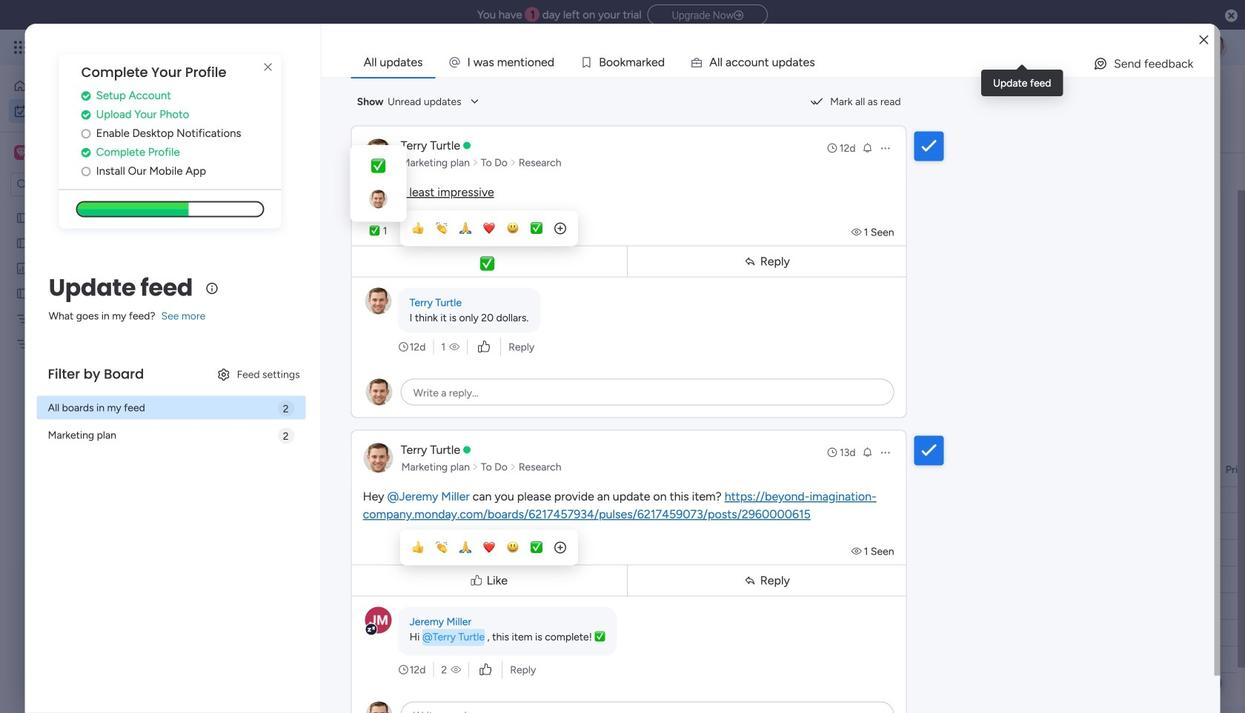 Task type: describe. For each thing, give the bounding box(es) containing it.
close image
[[1200, 35, 1209, 45]]

terry turtle image
[[1204, 36, 1228, 59]]

0 vertical spatial v2 like image
[[478, 339, 490, 356]]

1 v2 seen image from the top
[[852, 226, 864, 239]]

dapulse close image
[[1226, 9, 1238, 24]]

v2 seen image for the bottommost v2 like image
[[451, 663, 461, 678]]

0 vertical spatial tab
[[351, 47, 436, 77]]

0 vertical spatial option
[[9, 74, 180, 98]]

2 v2 seen image from the top
[[852, 546, 864, 558]]

workspace selection element
[[14, 144, 124, 163]]

1 public board image from the top
[[16, 211, 30, 225]]

dapulse x slim image
[[259, 59, 277, 76]]

see plans image
[[246, 39, 259, 56]]

search image
[[405, 165, 417, 177]]

1 circle o image from the top
[[81, 128, 91, 139]]

dapulse rightstroke image
[[734, 10, 744, 21]]

2 vertical spatial option
[[0, 205, 189, 208]]

2 circle o image from the top
[[81, 166, 91, 177]]



Task type: locate. For each thing, give the bounding box(es) containing it.
v2 seen image
[[852, 226, 864, 239], [852, 546, 864, 558]]

0 vertical spatial check circle image
[[81, 109, 91, 120]]

0 vertical spatial public board image
[[16, 211, 30, 225]]

column header
[[742, 457, 898, 483]]

option
[[9, 74, 180, 98], [9, 99, 180, 123], [0, 205, 189, 208]]

Search in workspace field
[[31, 176, 124, 193]]

2 public board image from the top
[[16, 237, 30, 251]]

1 vertical spatial check circle image
[[81, 147, 91, 158]]

workspace image
[[14, 145, 29, 161]]

1 check circle image from the top
[[81, 109, 91, 120]]

circle o image
[[81, 128, 91, 139], [81, 166, 91, 177]]

Filter dashboard by text search field
[[287, 159, 422, 183]]

options image
[[880, 142, 892, 154]]

select product image
[[13, 40, 28, 55]]

public board image
[[16, 211, 30, 225], [16, 237, 30, 251]]

1 vertical spatial v2 like image
[[480, 662, 492, 679]]

slider arrow image for the bottommost v2 like image
[[472, 460, 479, 475]]

check circle image up search in workspace field
[[81, 147, 91, 158]]

give feedback image
[[1094, 56, 1108, 71]]

public dashboard image
[[16, 262, 30, 276]]

tab
[[351, 47, 436, 77], [219, 129, 272, 153]]

1 vertical spatial public board image
[[16, 237, 30, 251]]

v2 seen image
[[449, 340, 460, 355], [451, 663, 461, 678]]

slider arrow image
[[472, 155, 479, 170], [510, 155, 517, 170], [472, 460, 479, 475]]

tab list
[[351, 47, 1215, 77]]

0 vertical spatial circle o image
[[81, 128, 91, 139]]

circle o image up "workspace selection" element
[[81, 128, 91, 139]]

check circle image
[[81, 109, 91, 120], [81, 147, 91, 158]]

0 horizontal spatial tab
[[219, 129, 272, 153]]

check circle image down check circle image
[[81, 109, 91, 120]]

workspace image
[[16, 145, 27, 161]]

1 vertical spatial v2 seen image
[[451, 663, 461, 678]]

slider arrow image
[[510, 460, 517, 475]]

v2 like image
[[478, 339, 490, 356], [480, 662, 492, 679]]

circle o image down "workspace selection" element
[[81, 166, 91, 177]]

0 vertical spatial v2 seen image
[[449, 340, 460, 355]]

1 horizontal spatial tab
[[351, 47, 436, 77]]

1 vertical spatial option
[[9, 99, 180, 123]]

1 vertical spatial tab
[[219, 129, 272, 153]]

None search field
[[287, 159, 422, 183]]

reminder image
[[862, 142, 874, 154]]

public board image
[[16, 287, 30, 301]]

list box
[[0, 203, 189, 557]]

check circle image
[[81, 90, 91, 101]]

1 vertical spatial circle o image
[[81, 166, 91, 177]]

1 vertical spatial v2 seen image
[[852, 546, 864, 558]]

0 vertical spatial v2 seen image
[[852, 226, 864, 239]]

2 check circle image from the top
[[81, 147, 91, 158]]

v2 seen image for top v2 like image
[[449, 340, 460, 355]]

slider arrow image for top v2 like image
[[472, 155, 479, 170]]



Task type: vqa. For each thing, say whether or not it's contained in the screenshot.
lottie animation element
no



